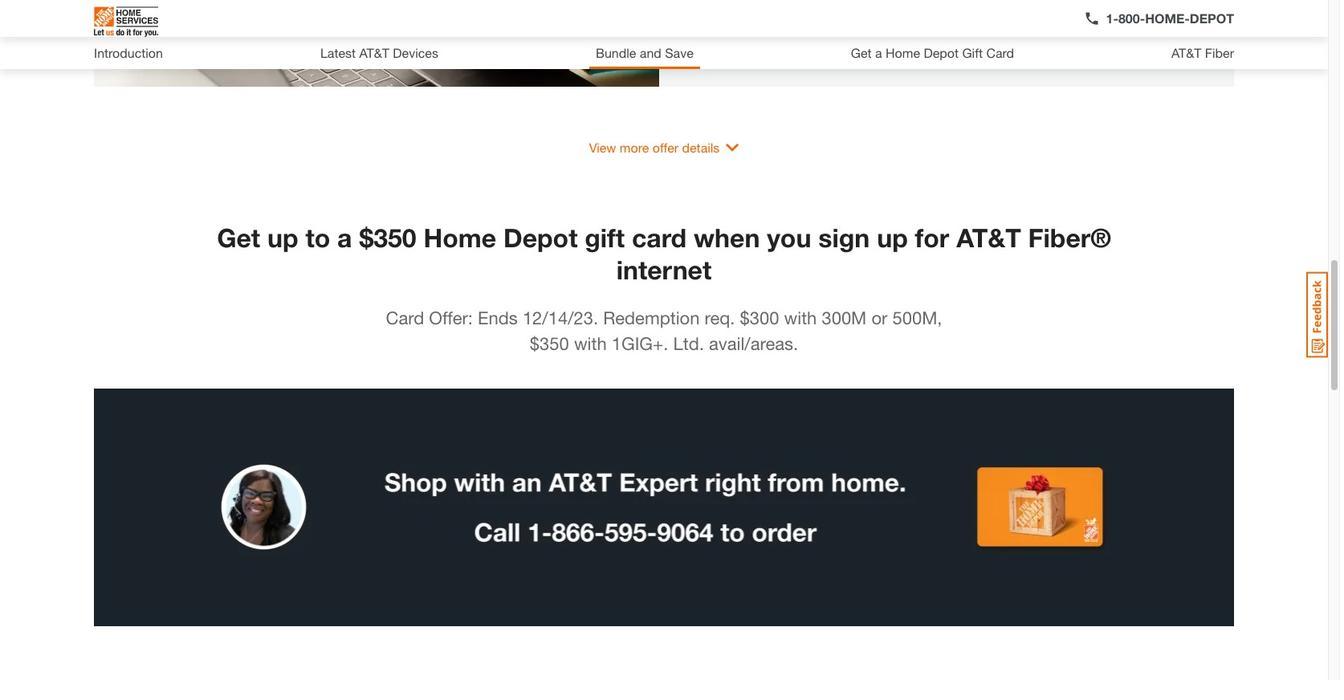 Task type: locate. For each thing, give the bounding box(es) containing it.
up left for
[[877, 223, 908, 253]]

0 vertical spatial depot
[[924, 45, 959, 60]]

2 horizontal spatial at&t
[[1172, 45, 1202, 60]]

0 horizontal spatial with
[[574, 333, 607, 354]]

card left the offer:
[[386, 308, 424, 329]]

a
[[876, 45, 883, 60], [338, 223, 352, 253]]

1 horizontal spatial card
[[987, 45, 1015, 60]]

internet
[[617, 255, 712, 285]]

$350 inside card offer: ends 12/14/23. redemption req. $300 with 300m or 500m, $350 with 1gig+. ltd. avail/areas.
[[530, 333, 569, 354]]

0 horizontal spatial get
[[217, 223, 260, 253]]

up
[[268, 223, 298, 253], [877, 223, 908, 253]]

1gig+.
[[612, 333, 669, 354]]

0 vertical spatial $350
[[359, 223, 417, 253]]

get
[[851, 45, 872, 60], [217, 223, 260, 253]]

to
[[306, 223, 330, 253]]

300m
[[822, 308, 867, 329]]

ltd.
[[674, 333, 704, 354]]

0 horizontal spatial depot
[[504, 223, 578, 253]]

0 vertical spatial home
[[886, 45, 921, 60]]

1 up from the left
[[268, 223, 298, 253]]

depot left gift
[[504, 223, 578, 253]]

1 vertical spatial with
[[574, 333, 607, 354]]

0 vertical spatial get
[[851, 45, 872, 60]]

introduction
[[94, 45, 163, 60]]

500m,
[[893, 308, 943, 329]]

card offer: ends 12/14/23. redemption req. $300 with 300m or 500m, $350 with 1gig+. ltd. avail/areas.
[[386, 308, 943, 354]]

at&t
[[360, 45, 390, 60], [1172, 45, 1202, 60], [957, 223, 1022, 253]]

0 horizontal spatial a
[[338, 223, 352, 253]]

at&t right for
[[957, 223, 1022, 253]]

view more offer details
[[589, 140, 720, 155]]

0 horizontal spatial at&t
[[360, 45, 390, 60]]

with right $300
[[785, 308, 817, 329]]

get inside the get up to a $350 home depot gift card when you sign up for at&t fiber® internet
[[217, 223, 260, 253]]

1-800-home-depot link
[[1084, 9, 1235, 28]]

card
[[632, 223, 687, 253]]

0 horizontal spatial card
[[386, 308, 424, 329]]

with down 12/14/23. on the left of page
[[574, 333, 607, 354]]

1 horizontal spatial get
[[851, 45, 872, 60]]

card
[[987, 45, 1015, 60], [386, 308, 424, 329]]

home
[[886, 45, 921, 60], [424, 223, 497, 253]]

for
[[915, 223, 950, 253]]

save
[[665, 45, 694, 60]]

$350 right the to
[[359, 223, 417, 253]]

1 horizontal spatial with
[[785, 308, 817, 329]]

up left the to
[[268, 223, 298, 253]]

and
[[640, 45, 662, 60]]

1 vertical spatial depot
[[504, 223, 578, 253]]

0 horizontal spatial up
[[268, 223, 298, 253]]

1 horizontal spatial $350
[[530, 333, 569, 354]]

a inside the get up to a $350 home depot gift card when you sign up for at&t fiber® internet
[[338, 223, 352, 253]]

1 vertical spatial get
[[217, 223, 260, 253]]

0 horizontal spatial $350
[[359, 223, 417, 253]]

0 vertical spatial card
[[987, 45, 1015, 60]]

hand using a smartphone in front of a laptop image
[[94, 0, 660, 87]]

sign
[[819, 223, 870, 253]]

$350
[[359, 223, 417, 253], [530, 333, 569, 354]]

offer:
[[429, 308, 473, 329]]

0 vertical spatial a
[[876, 45, 883, 60]]

$350 inside the get up to a $350 home depot gift card when you sign up for at&t fiber® internet
[[359, 223, 417, 253]]

1 vertical spatial $350
[[530, 333, 569, 354]]

0 vertical spatial with
[[785, 308, 817, 329]]

do it for you logo image
[[94, 0, 158, 43]]

depot left the gift
[[924, 45, 959, 60]]

feedback link image
[[1307, 272, 1329, 358]]

at&t right latest
[[360, 45, 390, 60]]

1 horizontal spatial depot
[[924, 45, 959, 60]]

$350 down 12/14/23. on the left of page
[[530, 333, 569, 354]]

fiber
[[1206, 45, 1235, 60]]

1 horizontal spatial up
[[877, 223, 908, 253]]

fiber®
[[1029, 223, 1112, 253]]

1 vertical spatial home
[[424, 223, 497, 253]]

at&t left fiber
[[1172, 45, 1202, 60]]

at&t fiber
[[1172, 45, 1235, 60]]

1 vertical spatial card
[[386, 308, 424, 329]]

0 horizontal spatial home
[[424, 223, 497, 253]]

details
[[682, 140, 720, 155]]

get a home depot gift card
[[851, 45, 1015, 60]]

1 vertical spatial a
[[338, 223, 352, 253]]

home-
[[1146, 10, 1190, 26]]

1 horizontal spatial at&t
[[957, 223, 1022, 253]]

card right the gift
[[987, 45, 1015, 60]]

with
[[785, 308, 817, 329], [574, 333, 607, 354]]

depot
[[924, 45, 959, 60], [504, 223, 578, 253]]



Task type: describe. For each thing, give the bounding box(es) containing it.
get for get up to a $350 home depot gift card when you sign up for at&t fiber® internet
[[217, 223, 260, 253]]

12/14/23.
[[523, 308, 599, 329]]

get up to a $350 home depot gift card when you sign up for at&t fiber® internet
[[217, 223, 1112, 285]]

depot inside the get up to a $350 home depot gift card when you sign up for at&t fiber® internet
[[504, 223, 578, 253]]

when
[[694, 223, 760, 253]]

ends
[[478, 308, 518, 329]]

redemption
[[603, 308, 700, 329]]

latest at&t devices
[[321, 45, 439, 60]]

bundle
[[596, 45, 637, 60]]

depot
[[1190, 10, 1235, 26]]

at&t inside the get up to a $350 home depot gift card when you sign up for at&t fiber® internet
[[957, 223, 1022, 253]]

2 up from the left
[[877, 223, 908, 253]]

at&t expert image and message image
[[94, 389, 1235, 626]]

gift
[[963, 45, 983, 60]]

gift
[[585, 223, 625, 253]]

1 horizontal spatial home
[[886, 45, 921, 60]]

req.
[[705, 308, 735, 329]]

800-
[[1119, 10, 1146, 26]]

devices
[[393, 45, 439, 60]]

offer
[[653, 140, 679, 155]]

card inside card offer: ends 12/14/23. redemption req. $300 with 300m or 500m, $350 with 1gig+. ltd. avail/areas.
[[386, 308, 424, 329]]

latest
[[321, 45, 356, 60]]

more
[[620, 140, 649, 155]]

1 horizontal spatial a
[[876, 45, 883, 60]]

view
[[589, 140, 617, 155]]

home inside the get up to a $350 home depot gift card when you sign up for at&t fiber® internet
[[424, 223, 497, 253]]

avail/areas.
[[709, 333, 799, 354]]

1-800-home-depot
[[1107, 10, 1235, 26]]

or
[[872, 308, 888, 329]]

bundle and save
[[596, 45, 694, 60]]

$300
[[740, 308, 780, 329]]

1-
[[1107, 10, 1119, 26]]

you
[[767, 223, 812, 253]]

get for get a home depot gift card
[[851, 45, 872, 60]]



Task type: vqa. For each thing, say whether or not it's contained in the screenshot.
LTD.
yes



